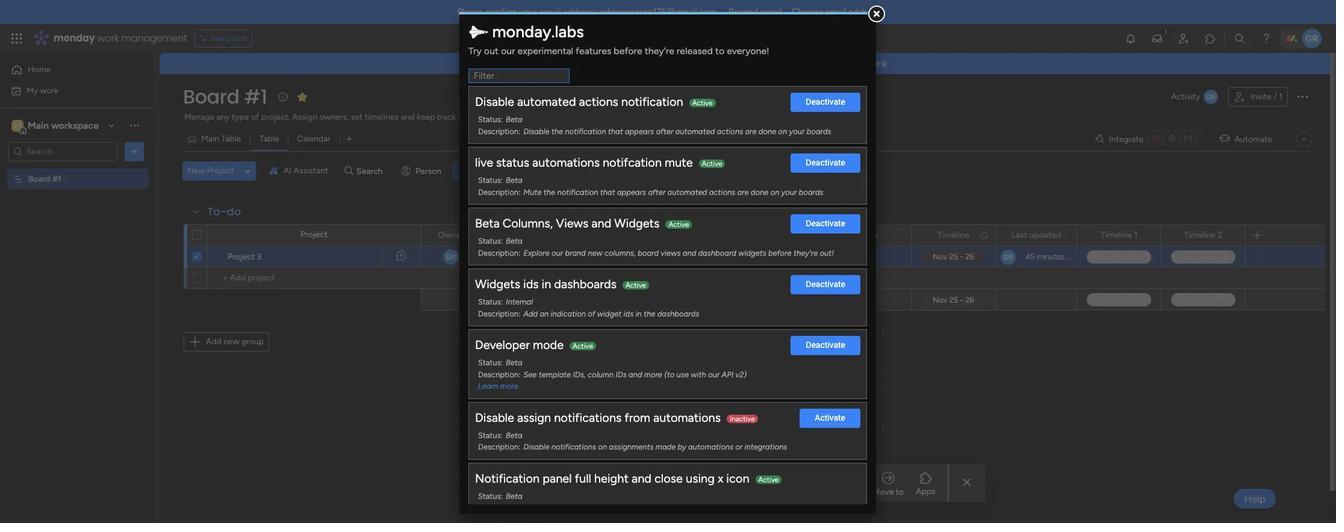 Task type: vqa. For each thing, say whether or not it's contained in the screenshot.
left more dots image
no



Task type: locate. For each thing, give the bounding box(es) containing it.
notifications up project selected
[[552, 443, 596, 452]]

beta inside status: beta description: disable notifications on assignments made by automations or integrations
[[506, 431, 523, 440]]

0 horizontal spatial column
[[588, 370, 614, 379]]

notifications inside status: beta description: disable notifications on assignments made by automations or integrations
[[552, 443, 596, 452]]

automations up mute
[[533, 155, 600, 170]]

icon inside status: beta description: notification panel full height and close using x icon
[[689, 504, 704, 513]]

option
[[0, 168, 154, 170]]

out!
[[820, 249, 834, 258]]

multiple up use
[[684, 344, 723, 358]]

2 vertical spatial automations
[[689, 443, 734, 452]]

your inside button
[[494, 112, 511, 122]]

/
[[1274, 92, 1278, 102], [495, 166, 499, 176], [569, 166, 572, 176]]

add inside button
[[206, 337, 222, 347]]

automated up the stands.
[[517, 95, 576, 109]]

items left the at
[[726, 344, 753, 358]]

0 vertical spatial items
[[726, 344, 753, 358]]

2 deactivate from the top
[[806, 158, 846, 168]]

notifications image
[[1125, 33, 1137, 45]]

3 deactivate button from the top
[[791, 215, 861, 234]]

anyone
[[719, 58, 750, 69]]

description: for status
[[478, 188, 521, 197]]

0 vertical spatial board #1
[[183, 83, 267, 110]]

0 vertical spatial full
[[575, 471, 592, 486]]

inbox image
[[1152, 33, 1164, 45]]

beta inside status: beta description: notification panel full height and close using x icon
[[506, 492, 523, 501]]

panel
[[543, 471, 572, 486], [568, 504, 588, 513]]

in right widget
[[636, 309, 642, 318]]

nov
[[520, 253, 534, 262]]

1 vertical spatial work
[[40, 85, 58, 95]]

5 status: from the top
[[478, 358, 503, 368]]

mute
[[665, 155, 693, 170]]

help image
[[1261, 33, 1273, 45]]

of right type
[[251, 112, 259, 122]]

done inside status: beta description: mute the notification that appears after automated actions are done on your boards
[[751, 188, 769, 197]]

the inside status: beta description: mute the notification that appears after automated actions are done on your boards
[[544, 188, 556, 197]]

our
[[501, 45, 515, 57], [552, 249, 563, 258], [708, 370, 720, 379]]

status: inside status: internal description: add an indication of widget ids in the dashboards
[[478, 298, 503, 307]]

update
[[646, 344, 682, 358]]

activate button
[[800, 409, 861, 428]]

project for project 3
[[228, 252, 255, 262]]

are inside status: beta description: mute the notification that appears after automated actions are done on your boards
[[738, 188, 749, 197]]

timelines
[[365, 112, 399, 122]]

icon up export at the right of page
[[727, 471, 750, 486]]

add new group
[[206, 337, 264, 347]]

#1 down search in workspace field on the top left
[[53, 174, 61, 184]]

1 horizontal spatial new
[[588, 249, 603, 258]]

status: for disable automated actions notification
[[478, 115, 503, 124]]

that for notification
[[608, 127, 623, 136]]

active up views
[[669, 221, 689, 229]]

status: inside status: beta description: mute the notification that appears after automated actions are done on your boards
[[478, 176, 503, 185]]

active down 'medium' at left
[[626, 281, 646, 290]]

Timeline field
[[935, 229, 973, 242]]

active up ids,
[[573, 342, 593, 351]]

description: inside status: beta description: explore our brand new columns, board views and dashboard widgets before they're out!
[[478, 249, 521, 258]]

0 vertical spatial automations
[[533, 155, 600, 170]]

edit
[[646, 377, 662, 388]]

status: beta description: explore our brand new columns, board views and dashboard widgets before they're out!
[[478, 237, 834, 258]]

2 vertical spatial automated
[[668, 188, 707, 197]]

everyone!
[[727, 45, 770, 57]]

5 description: from the top
[[478, 370, 521, 379]]

1 horizontal spatial table
[[259, 134, 279, 144]]

/ inside button
[[1274, 92, 1278, 102]]

email up monday.labs
[[540, 7, 561, 17]]

1 vertical spatial automated
[[676, 127, 715, 136]]

see inside the 'status: beta description: see template ids, column ids and more (to use with our api v2) learn more'
[[524, 370, 537, 379]]

1 horizontal spatial timeline
[[1101, 230, 1133, 240]]

and inside button
[[401, 112, 415, 122]]

1 vertical spatial close
[[642, 504, 661, 513]]

status: for widgets ids in dashboards
[[478, 298, 503, 307]]

status: for notification panel full height and close using x icon
[[478, 492, 503, 501]]

notification up the status: beta description: disable the notification that appears after automated actions are done on your boards
[[622, 95, 684, 109]]

board inside the board #1 list box
[[28, 174, 50, 184]]

0 vertical spatial in
[[542, 277, 551, 292]]

new left group
[[224, 337, 239, 347]]

0 vertical spatial or
[[664, 377, 673, 388]]

0 vertical spatial multiple
[[684, 344, 723, 358]]

1 horizontal spatial widgets
[[615, 216, 660, 231]]

6 status: from the top
[[478, 431, 503, 440]]

1 horizontal spatial 2
[[1218, 230, 1223, 240]]

before up this
[[614, 45, 643, 57]]

0 horizontal spatial /
[[495, 166, 499, 176]]

sort
[[551, 166, 567, 176]]

active up archive
[[759, 476, 779, 484]]

7 description: from the top
[[478, 504, 521, 513]]

widgets up status: beta description: explore our brand new columns, board views and dashboard widgets before they're out!
[[615, 216, 660, 231]]

multiple inside select multiple items to update column value, edit or move them in one single click.
[[675, 364, 708, 374]]

#1 up type
[[244, 83, 267, 110]]

add left group
[[206, 337, 222, 347]]

main right workspace image on the left top
[[28, 120, 49, 131]]

full down project selected
[[590, 504, 601, 513]]

2 deactivate button from the top
[[791, 154, 861, 173]]

or left integrations
[[736, 443, 743, 452]]

disable down project
[[524, 127, 550, 136]]

To-do field
[[204, 204, 244, 220]]

height
[[594, 471, 629, 486], [603, 504, 625, 513]]

2 horizontal spatial email
[[826, 7, 847, 17]]

Board #1 field
[[180, 83, 270, 110]]

beta inside the 'status: beta description: see template ids, column ids and more (to use with our api v2) learn more'
[[506, 358, 523, 368]]

height down project selected
[[603, 504, 625, 513]]

status: for disable assign notifications from automations
[[478, 431, 503, 440]]

manage any type of project. assign owners, set timelines and keep track of where your project stands. button
[[183, 110, 587, 125]]

ids up internal
[[523, 277, 539, 292]]

and down the notification panel full height and close using x icon active
[[627, 504, 641, 513]]

1 vertical spatial multiple
[[675, 364, 708, 374]]

done inside the status: beta description: disable the notification that appears after automated actions are done on your boards
[[759, 127, 777, 136]]

manage any type of project. assign owners, set timelines and keep track of where your project stands.
[[184, 112, 569, 122]]

automations right by
[[689, 443, 734, 452]]

1 horizontal spatial email
[[761, 7, 782, 17]]

of inside status: internal description: add an indication of widget ids in the dashboards
[[588, 309, 596, 318]]

and right ids in the left of the page
[[629, 370, 643, 379]]

3 description: from the top
[[478, 249, 521, 258]]

deactivate
[[806, 97, 846, 107], [806, 158, 846, 168], [806, 219, 846, 229], [806, 280, 846, 289], [806, 341, 846, 350]]

status
[[496, 155, 530, 170]]

project for project
[[301, 230, 328, 240]]

change
[[792, 7, 823, 17]]

0 horizontal spatial main
[[28, 120, 49, 131]]

0 vertical spatial notifications
[[554, 411, 622, 425]]

1 vertical spatial add
[[206, 337, 222, 347]]

work right monday
[[97, 31, 119, 45]]

1 horizontal spatial with
[[803, 58, 821, 69]]

in inside status: internal description: add an indication of widget ids in the dashboards
[[636, 309, 642, 318]]

person
[[416, 166, 441, 176]]

that inside the status: beta description: disable the notification that appears after automated actions are done on your boards
[[608, 127, 623, 136]]

or inside select multiple items to update column value, edit or move them in one single click.
[[664, 377, 673, 388]]

using down duplicate
[[663, 504, 682, 513]]

Owner field
[[435, 229, 467, 242]]

1 horizontal spatial #1
[[244, 83, 267, 110]]

try out our experimental features before they're released to everyone!
[[469, 45, 770, 57]]

3 timeline from the left
[[1185, 230, 1216, 240]]

1 vertical spatial actions
[[717, 127, 744, 136]]

see left 'template'
[[524, 370, 537, 379]]

dashboard
[[698, 249, 737, 258]]

1 vertical spatial done
[[751, 188, 769, 197]]

notifications down ids,
[[554, 411, 622, 425]]

out
[[484, 45, 499, 57]]

1 horizontal spatial before
[[769, 249, 792, 258]]

0 horizontal spatial our
[[501, 45, 515, 57]]

0 vertical spatial new
[[588, 249, 603, 258]]

beta inside status: beta description: mute the notification that appears after automated actions are done on your boards
[[506, 176, 523, 185]]

add view image
[[347, 135, 352, 144]]

beta inside status: beta description: explore our brand new columns, board views and dashboard widgets before they're out!
[[506, 237, 523, 246]]

to-do
[[207, 204, 241, 219]]

boards inside status: beta description: mute the notification that appears after automated actions are done on your boards
[[799, 188, 824, 197]]

see plans button
[[194, 30, 252, 48]]

done for active
[[759, 127, 777, 136]]

more left (to
[[644, 370, 663, 379]]

automated for live status automations notifcation mute
[[668, 188, 707, 197]]

ids,
[[573, 370, 586, 379]]

do
[[227, 204, 241, 219]]

board left views
[[638, 249, 659, 258]]

column up click.
[[779, 364, 809, 374]]

using up duplicate
[[686, 471, 715, 486]]

0 vertical spatial see
[[211, 33, 225, 43]]

2 inside field
[[1218, 230, 1223, 240]]

automations
[[533, 155, 600, 170], [654, 411, 721, 425], [689, 443, 734, 452]]

column inside the 'status: beta description: see template ids, column ids and more (to use with our api v2) learn more'
[[588, 370, 614, 379]]

with right use
[[691, 370, 706, 379]]

4 deactivate button from the top
[[791, 275, 861, 295]]

icon
[[727, 471, 750, 486], [689, 504, 704, 513]]

once!
[[768, 344, 795, 358]]

status: inside status: beta description: explore our brand new columns, board views and dashboard widgets before they're out!
[[478, 237, 503, 246]]

after down mute
[[648, 188, 666, 197]]

timeline inside 'field'
[[938, 230, 970, 240]]

invite / 1
[[1251, 92, 1283, 102]]

board #1 up any
[[183, 83, 267, 110]]

timeline inside field
[[1101, 230, 1133, 240]]

appears down hide
[[617, 188, 647, 197]]

beta for panel
[[506, 492, 523, 501]]

0 horizontal spatial dashboards
[[554, 277, 617, 292]]

0 horizontal spatial board #1
[[28, 174, 61, 184]]

0 vertical spatial are
[[745, 127, 757, 136]]

#1 inside list box
[[53, 174, 61, 184]]

1 horizontal spatial dashboards
[[658, 309, 700, 318]]

0 vertical spatial work
[[97, 31, 119, 45]]

they're left out!
[[794, 249, 818, 258]]

widgets up internal
[[475, 277, 521, 292]]

notifications
[[554, 411, 622, 425], [552, 443, 596, 452]]

23
[[536, 253, 545, 262]]

5 deactivate button from the top
[[791, 336, 861, 356]]

1 deactivate from the top
[[806, 97, 846, 107]]

notification inside status: beta description: notification panel full height and close using x icon
[[524, 504, 566, 513]]

them
[[700, 377, 722, 388]]

active down "visible" at the right top
[[693, 99, 713, 107]]

table button
[[250, 130, 288, 149]]

x down duplicate
[[684, 504, 687, 513]]

see left the plans
[[211, 33, 225, 43]]

email for change email address
[[826, 7, 847, 17]]

2 email from the left
[[761, 7, 782, 17]]

the right mute
[[544, 188, 556, 197]]

after for notification
[[656, 127, 674, 136]]

the up the "update"
[[644, 309, 656, 318]]

3 email from the left
[[826, 7, 847, 17]]

1 vertical spatial x
[[684, 504, 687, 513]]

/ right the invite
[[1274, 92, 1278, 102]]

actions inside status: beta description: mute the notification that appears after automated actions are done on your boards
[[709, 188, 736, 197]]

Budget field
[[768, 229, 802, 242]]

workspace image
[[11, 119, 23, 132]]

appears inside status: beta description: mute the notification that appears after automated actions are done on your boards
[[617, 188, 647, 197]]

active inside "widgets ids in dashboards active"
[[626, 281, 646, 290]]

that down hide popup button
[[600, 188, 615, 197]]

1 vertical spatial using
[[663, 504, 682, 513]]

invite
[[1251, 92, 1272, 102]]

boards inside the status: beta description: disable the notification that appears after automated actions are done on your boards
[[807, 127, 832, 136]]

after inside the status: beta description: disable the notification that appears after automated actions are done on your boards
[[656, 127, 674, 136]]

add left the an
[[524, 309, 538, 318]]

0 vertical spatial boards
[[807, 127, 832, 136]]

activity button
[[1167, 87, 1224, 107]]

4 description: from the top
[[478, 309, 521, 318]]

1 vertical spatial height
[[603, 504, 625, 513]]

mode
[[533, 338, 564, 352]]

0 horizontal spatial with
[[691, 370, 706, 379]]

timeline for timeline 2
[[1185, 230, 1216, 240]]

multiple for select
[[675, 364, 708, 374]]

0 horizontal spatial in
[[542, 277, 551, 292]]

group
[[242, 337, 264, 347]]

project
[[207, 166, 234, 176], [301, 230, 328, 240], [228, 252, 255, 262], [554, 468, 600, 486]]

0 horizontal spatial 2
[[501, 166, 505, 176]]

beta for assign
[[506, 431, 523, 440]]

main inside workspace selection element
[[28, 120, 49, 131]]

our inside the 'status: beta description: see template ids, column ids and more (to use with our api v2) learn more'
[[708, 370, 720, 379]]

1 deactivate button from the top
[[791, 93, 861, 112]]

and left the keep on the left of the page
[[401, 112, 415, 122]]

0 vertical spatial #1
[[244, 83, 267, 110]]

0 vertical spatial 2
[[501, 166, 505, 176]]

1
[[1280, 92, 1283, 102], [575, 166, 578, 176], [1135, 230, 1138, 240], [519, 472, 527, 494]]

5 deactivate from the top
[[806, 341, 846, 350]]

board left is
[[642, 58, 667, 69]]

v2 search image
[[345, 164, 354, 178]]

automated up mute
[[676, 127, 715, 136]]

1 vertical spatial they're
[[794, 249, 818, 258]]

before inside status: beta description: explore our brand new columns, board views and dashboard widgets before they're out!
[[769, 249, 792, 258]]

done
[[759, 127, 777, 136], [751, 188, 769, 197]]

disable down learn more link
[[475, 411, 514, 425]]

your inside the status: beta description: disable the notification that appears after automated actions are done on your boards
[[790, 127, 805, 136]]

project
[[513, 112, 540, 122]]

timeline for timeline 1
[[1101, 230, 1133, 240]]

Priority field
[[600, 229, 633, 242]]

x up export at the right of page
[[718, 471, 724, 486]]

2 status: from the top
[[478, 176, 503, 185]]

1 vertical spatial notification
[[524, 504, 566, 513]]

/ for filter
[[495, 166, 499, 176]]

dapulse integrations image
[[1096, 135, 1105, 144]]

1 vertical spatial dashboards
[[658, 309, 700, 318]]

column left ids in the left of the page
[[588, 370, 614, 379]]

email right resend
[[761, 7, 782, 17]]

0 horizontal spatial more
[[500, 382, 518, 391]]

new
[[588, 249, 603, 258], [224, 337, 239, 347]]

deactivate button for and
[[791, 215, 861, 234]]

active inside disable automated actions notification active
[[693, 99, 713, 107]]

0 horizontal spatial of
[[251, 112, 259, 122]]

new project button
[[183, 161, 239, 181]]

timeline inside field
[[1185, 230, 1216, 240]]

notification inside the status: beta description: disable the notification that appears after automated actions are done on your boards
[[565, 127, 606, 136]]

1 horizontal spatial our
[[552, 249, 563, 258]]

v2 expand column image
[[481, 226, 490, 236]]

actions inside the status: beta description: disable the notification that appears after automated actions are done on your boards
[[717, 127, 744, 136]]

of right 'track'
[[458, 112, 466, 122]]

automated
[[517, 95, 576, 109], [676, 127, 715, 136], [668, 188, 707, 197]]

0 horizontal spatial #1
[[53, 174, 61, 184]]

last
[[1012, 230, 1028, 240]]

1 vertical spatial that
[[600, 188, 615, 197]]

dashboards up status: internal description: add an indication of widget ids in the dashboards
[[554, 277, 617, 292]]

your for status: beta description: disable the notification that appears after automated actions are done on your boards
[[790, 127, 805, 136]]

to right move
[[896, 487, 904, 497]]

boards
[[807, 127, 832, 136], [799, 188, 824, 197]]

template
[[539, 370, 571, 379]]

description: inside status: beta description: notification panel full height and close using x icon
[[478, 504, 521, 513]]

actions for notifcation
[[709, 188, 736, 197]]

add new group button
[[184, 333, 269, 352]]

it
[[831, 427, 837, 438]]

remove from favorites image
[[296, 91, 308, 103]]

1 vertical spatial new
[[224, 337, 239, 347]]

update
[[747, 364, 776, 374]]

after
[[656, 127, 674, 136], [648, 188, 666, 197]]

and down assignments
[[632, 471, 652, 486]]

6 description: from the top
[[478, 443, 521, 452]]

after for notifcation
[[648, 188, 666, 197]]

2 timeline from the left
[[1101, 230, 1133, 240]]

items for at
[[726, 344, 753, 358]]

to inside select multiple items to update column value, edit or move them in one single click.
[[736, 364, 744, 374]]

using
[[686, 471, 715, 486], [663, 504, 682, 513]]

main for main table
[[201, 134, 219, 144]]

0 vertical spatial that
[[608, 127, 623, 136]]

3 deactivate from the top
[[806, 219, 846, 229]]

7 status: from the top
[[478, 492, 503, 501]]

main for main workspace
[[28, 120, 49, 131]]

collapse board header image
[[1300, 134, 1310, 144]]

status: inside the 'status: beta description: see template ids, column ids and more (to use with our api v2) learn more'
[[478, 358, 503, 368]]

automated inside the status: beta description: disable the notification that appears after automated actions are done on your boards
[[676, 127, 715, 136]]

duplicate
[[669, 487, 705, 497]]

work right my
[[40, 85, 58, 95]]

status: inside status: beta description: notification panel full height and close using x icon
[[478, 492, 503, 501]]

height inside status: beta description: notification panel full height and close using x icon
[[603, 504, 625, 513]]

1 horizontal spatial /
[[569, 166, 572, 176]]

$500 up the once!
[[775, 292, 795, 302]]

1 horizontal spatial board
[[183, 83, 240, 110]]

board #1 down search in workspace field on the top left
[[28, 174, 61, 184]]

table down project. in the left of the page
[[259, 134, 279, 144]]

in inside select multiple items to update column value, edit or move them in one single click.
[[724, 377, 732, 388]]

0 horizontal spatial see
[[211, 33, 225, 43]]

and inside status: beta description: notification panel full height and close using x icon
[[627, 504, 641, 513]]

automations up by
[[654, 411, 721, 425]]

that inside status: beta description: mute the notification that appears after automated actions are done on your boards
[[600, 188, 615, 197]]

height up status: beta description: notification panel full height and close using x icon
[[594, 471, 629, 486]]

/ right the sort
[[569, 166, 572, 176]]

change email address link
[[792, 7, 881, 17]]

panel up status: beta description: notification panel full height and close using x icon
[[543, 471, 572, 486]]

1 horizontal spatial ids
[[624, 309, 634, 318]]

before down budget field
[[769, 249, 792, 258]]

invite / 1 button
[[1229, 87, 1289, 107]]

4 deactivate from the top
[[806, 280, 846, 289]]

autopilot image
[[1220, 131, 1230, 146]]

1 horizontal spatial board #1
[[183, 83, 267, 110]]

0 vertical spatial before
[[614, 45, 643, 57]]

address
[[849, 7, 881, 17]]

0 horizontal spatial icon
[[689, 504, 704, 513]]

appears for notification
[[625, 127, 654, 136]]

notification for notifcation
[[557, 188, 599, 197]]

2 vertical spatial actions
[[709, 188, 736, 197]]

1 vertical spatial with
[[691, 370, 706, 379]]

appears
[[625, 127, 654, 136], [617, 188, 647, 197]]

guaranteed
[[646, 404, 695, 415]]

icon down duplicate
[[689, 504, 704, 513]]

1 horizontal spatial in
[[636, 309, 642, 318]]

features
[[576, 45, 612, 57]]

notification inside status: beta description: mute the notification that appears after automated actions are done on your boards
[[557, 188, 599, 197]]

Last updated field
[[1009, 229, 1065, 242]]

0 vertical spatial done
[[759, 127, 777, 136]]

description: for assign
[[478, 443, 521, 452]]

our left api
[[708, 370, 720, 379]]

multiple
[[684, 344, 723, 358], [675, 364, 708, 374]]

ai assistant
[[284, 166, 329, 176]]

monday work management
[[54, 31, 187, 45]]

monday.labs
[[488, 22, 584, 42]]

deactivate for notifcation
[[806, 158, 846, 168]]

of left widget
[[588, 309, 596, 318]]

Files field
[[858, 229, 881, 242]]

1 vertical spatial main
[[201, 134, 219, 144]]

1 status: from the top
[[478, 115, 503, 124]]

1 horizontal spatial they're
[[794, 249, 818, 258]]

1 vertical spatial before
[[769, 249, 792, 258]]

2
[[501, 166, 505, 176], [1218, 230, 1223, 240]]

description: for ids
[[478, 309, 521, 318]]

table down any
[[221, 134, 241, 144]]

new right brand
[[588, 249, 603, 258]]

by
[[678, 443, 687, 452]]

0 horizontal spatial board
[[28, 174, 50, 184]]

0 horizontal spatial using
[[663, 504, 682, 513]]

panel inside status: beta description: notification panel full height and close using x icon
[[568, 504, 588, 513]]

using inside status: beta description: notification panel full height and close using x icon
[[663, 504, 682, 513]]

our right out
[[501, 45, 515, 57]]

dashboards inside status: internal description: add an indication of widget ids in the dashboards
[[658, 309, 700, 318]]

ai
[[284, 166, 292, 176]]

1 timeline from the left
[[938, 230, 970, 240]]

status: inside the status: beta description: disable the notification that appears after automated actions are done on your boards
[[478, 115, 503, 124]]

1 vertical spatial notification
[[565, 127, 606, 136]]

the inside the status: beta description: disable the notification that appears after automated actions are done on your boards
[[552, 127, 563, 136]]

close up duplicate
[[655, 471, 683, 486]]

ai logo image
[[269, 166, 279, 176]]

notification down sort / 1
[[557, 188, 599, 197]]

3 status: from the top
[[478, 237, 503, 246]]

they're up is
[[645, 45, 675, 57]]

widgets
[[615, 216, 660, 231], [475, 277, 521, 292]]

beta inside the status: beta description: disable the notification that appears after automated actions are done on your boards
[[506, 115, 523, 124]]

and inside status: beta description: explore our brand new columns, board views and dashboard widgets before they're out!
[[683, 249, 697, 258]]

appears up notifcation
[[625, 127, 654, 136]]

project selected
[[554, 468, 659, 486]]

board down search in workspace field on the top left
[[28, 174, 50, 184]]

automated inside status: beta description: mute the notification that appears after automated actions are done on your boards
[[668, 188, 707, 197]]

45
[[1026, 252, 1035, 261]]

after inside status: beta description: mute the notification that appears after automated actions are done on your boards
[[648, 188, 666, 197]]

after up mute
[[656, 127, 674, 136]]

automated down mute
[[668, 188, 707, 197]]

your inside status: beta description: mute the notification that appears after automated actions are done on your boards
[[782, 188, 797, 197]]

1 horizontal spatial see
[[524, 370, 537, 379]]

1 inside field
[[1135, 230, 1138, 240]]

track
[[437, 112, 456, 122]]

appears inside the status: beta description: disable the notification that appears after automated actions are done on your boards
[[625, 127, 654, 136]]

/ right "filter"
[[495, 166, 499, 176]]

home button
[[7, 60, 130, 80]]

add
[[524, 309, 538, 318], [206, 337, 222, 347]]

on inside status: beta description: disable notifications on assignments made by automations or integrations
[[598, 443, 607, 452]]

our inside status: beta description: explore our brand new columns, board views and dashboard widgets before they're out!
[[552, 249, 563, 258]]

deactivate button for dashboards
[[791, 275, 861, 295]]

select product image
[[11, 33, 23, 45]]

items
[[726, 344, 753, 358], [710, 364, 733, 374]]

1 vertical spatial board
[[28, 174, 50, 184]]

1 horizontal spatial more
[[644, 370, 663, 379]]

0 horizontal spatial table
[[221, 134, 241, 144]]

ids inside status: internal description: add an indication of widget ids in the dashboards
[[624, 309, 634, 318]]

0 vertical spatial they're
[[645, 45, 675, 57]]

ids right widget
[[624, 309, 634, 318]]

2 description: from the top
[[478, 188, 521, 197]]

actions
[[579, 95, 619, 109], [717, 127, 744, 136], [709, 188, 736, 197]]

are inside the status: beta description: disable the notification that appears after automated actions are done on your boards
[[745, 127, 757, 136]]

got it link
[[806, 424, 845, 441]]

work inside 'button'
[[40, 85, 58, 95]]

1 horizontal spatial main
[[201, 134, 219, 144]]

description: inside status: beta description: disable notifications on assignments made by automations or integrations
[[478, 443, 521, 452]]

description: inside status: internal description: add an indication of widget ids in the dashboards
[[478, 309, 521, 318]]

email right change
[[826, 7, 847, 17]]

2 horizontal spatial timeline
[[1185, 230, 1216, 240]]

to right api
[[736, 364, 744, 374]]

click.
[[779, 377, 799, 388]]

2 horizontal spatial of
[[588, 309, 596, 318]]

$500 down budget field
[[776, 253, 795, 262]]

new inside button
[[224, 337, 239, 347]]

main table
[[201, 134, 241, 144]]

appears for notifcation
[[617, 188, 647, 197]]

2 horizontal spatial in
[[724, 377, 732, 388]]

disable down assign
[[524, 443, 550, 452]]

items up them
[[710, 364, 733, 374]]

1 vertical spatial items
[[710, 364, 733, 374]]

1 vertical spatial in
[[636, 309, 642, 318]]

2 vertical spatial our
[[708, 370, 720, 379]]

0 horizontal spatial timeline
[[938, 230, 970, 240]]

or right edit
[[664, 377, 673, 388]]

description: inside status: beta description: mute the notification that appears after automated actions are done on your boards
[[478, 188, 521, 197]]

mute
[[524, 188, 542, 197]]

0 horizontal spatial or
[[664, 377, 673, 388]]

notification down disable automated actions notification active
[[565, 127, 606, 136]]

active right mute
[[702, 160, 723, 168]]

1 inside button
[[1280, 92, 1283, 102]]

Timeline 2 field
[[1182, 229, 1226, 242]]

1 description: from the top
[[478, 127, 521, 136]]

Search field
[[354, 163, 390, 180]]

description: inside the status: beta description: disable the notification that appears after automated actions are done on your boards
[[478, 127, 521, 136]]

full up status: beta description: notification panel full height and close using x icon
[[575, 471, 592, 486]]

on
[[752, 58, 763, 69], [779, 127, 788, 136], [771, 188, 780, 197], [598, 443, 607, 452]]

1 vertical spatial #1
[[53, 174, 61, 184]]

board
[[642, 58, 667, 69], [638, 249, 659, 258]]

4 status: from the top
[[478, 298, 503, 307]]



Task type: describe. For each thing, give the bounding box(es) containing it.
board #1 list box
[[0, 166, 154, 352]]

manage
[[184, 112, 214, 122]]

m
[[14, 120, 21, 130]]

greg robinson image
[[1303, 29, 1322, 48]]

0 vertical spatial automated
[[517, 95, 576, 109]]

your for status: beta description: mute the notification that appears after automated actions are done on your boards
[[782, 188, 797, 197]]

/ for sort
[[569, 166, 572, 176]]

experimental
[[518, 45, 574, 57]]

status: beta description: mute the notification that appears after automated actions are done on your boards
[[478, 176, 824, 197]]

status: for beta columns, views and widgets
[[478, 237, 503, 246]]

angle down image
[[245, 167, 251, 176]]

0 vertical spatial ids
[[523, 277, 539, 292]]

description: for automated
[[478, 127, 521, 136]]

3
[[257, 252, 262, 262]]

apps image
[[1205, 33, 1217, 45]]

description: inside the 'status: beta description: see template ids, column ids and more (to use with our api v2) learn more'
[[478, 370, 521, 379]]

export
[[717, 487, 741, 497]]

items for to
[[710, 364, 733, 374]]

status: for live status automations notifcation mute
[[478, 176, 503, 185]]

to up anyone
[[716, 45, 725, 57]]

are for active
[[745, 127, 757, 136]]

add inside status: internal description: add an indication of widget ids in the dashboards
[[524, 309, 538, 318]]

description: for columns,
[[478, 249, 521, 258]]

0 horizontal spatial before
[[614, 45, 643, 57]]

actions for notification
[[717, 127, 744, 136]]

2 table from the left
[[259, 134, 279, 144]]

your for manage any type of project. assign owners, set timelines and keep track of where your project stands.
[[494, 112, 511, 122]]

with inside the 'status: beta description: see template ids, column ids and more (to use with our api v2) learn more'
[[691, 370, 706, 379]]

home
[[28, 64, 51, 75]]

deactivate button for notification
[[791, 93, 861, 112]]

on inside status: beta description: mute the notification that appears after automated actions are done on your boards
[[771, 188, 780, 197]]

move
[[675, 377, 698, 388]]

active inside live status automations notifcation mute active
[[702, 160, 723, 168]]

show board description image
[[276, 91, 290, 103]]

at
[[755, 344, 765, 358]]

disable inside status: beta description: disable notifications on assignments made by automations or integrations
[[524, 443, 550, 452]]

/ for invite
[[1274, 92, 1278, 102]]

robinsongreg175@gmail.com
[[599, 7, 717, 17]]

this  board is visible to anyone on the web with a shareable link
[[623, 58, 888, 69]]

Search features search field
[[469, 68, 570, 83]]

are for mute
[[738, 188, 749, 197]]

value,
[[811, 364, 835, 374]]

calendar button
[[288, 130, 340, 149]]

and inside the 'status: beta description: see template ids, column ids and more (to use with our api v2) learn more'
[[629, 370, 643, 379]]

made
[[656, 443, 676, 452]]

email for resend email
[[761, 7, 782, 17]]

0 vertical spatial panel
[[543, 471, 572, 486]]

1 email from the left
[[540, 7, 561, 17]]

brand
[[565, 249, 586, 258]]

beta for columns,
[[506, 237, 523, 246]]

they're inside status: beta description: explore our brand new columns, board views and dashboard widgets before they're out!
[[794, 249, 818, 258]]

deactivate for and
[[806, 219, 846, 229]]

or inside status: beta description: disable notifications on assignments made by automations or integrations
[[736, 443, 743, 452]]

due date
[[515, 230, 549, 240]]

single
[[752, 377, 776, 388]]

owners,
[[320, 112, 349, 122]]

that for notifcation
[[600, 188, 615, 197]]

x inside status: beta description: notification panel full height and close using x icon
[[684, 504, 687, 513]]

files
[[861, 230, 878, 240]]

notification for notification
[[565, 127, 606, 136]]

see inside button
[[211, 33, 225, 43]]

column information image
[[980, 230, 989, 240]]

updated
[[1030, 230, 1061, 240]]

0 vertical spatial widgets
[[615, 216, 660, 231]]

1 vertical spatial $500
[[775, 292, 795, 302]]

automate
[[1235, 134, 1273, 144]]

and right views on the left top of page
[[592, 216, 612, 231]]

sort / 1
[[551, 166, 578, 176]]

disable up where
[[475, 95, 514, 109]]

help
[[1245, 493, 1266, 505]]

archive
[[754, 487, 782, 497]]

1 horizontal spatial x
[[718, 471, 724, 486]]

assignments
[[609, 443, 654, 452]]

shareable
[[831, 58, 871, 69]]

status: beta description: disable notifications on assignments made by automations or integrations
[[478, 431, 788, 452]]

full inside status: beta description: notification panel full height and close using x icon
[[590, 504, 601, 513]]

link
[[874, 58, 888, 69]]

project inside button
[[207, 166, 234, 176]]

widget
[[597, 309, 622, 318]]

to right "visible" at the right top
[[707, 58, 716, 69]]

the left web
[[766, 58, 780, 69]]

beta for automated
[[506, 115, 523, 124]]

1 horizontal spatial of
[[458, 112, 466, 122]]

is
[[669, 58, 676, 69]]

widgets ids in dashboards active
[[475, 277, 646, 292]]

got
[[813, 427, 829, 438]]

explore
[[524, 249, 550, 258]]

nov 23
[[520, 253, 545, 262]]

notifcation
[[603, 155, 662, 170]]

columns,
[[503, 216, 553, 231]]

Timeline 1 field
[[1098, 229, 1141, 242]]

;)
[[744, 404, 750, 415]]

work for my
[[40, 85, 58, 95]]

automations inside status: beta description: disable notifications on assignments made by automations or integrations
[[689, 443, 734, 452]]

ids
[[616, 370, 627, 379]]

assign
[[517, 411, 551, 425]]

1 image
[[1161, 25, 1172, 38]]

deactivate button for notifcation
[[791, 154, 861, 173]]

last updated
[[1012, 230, 1061, 240]]

disable inside the status: beta description: disable the notification that appears after automated actions are done on your boards
[[524, 127, 550, 136]]

released
[[677, 45, 713, 57]]

Due date field
[[512, 229, 552, 242]]

set
[[351, 112, 363, 122]]

0 vertical spatial notification
[[622, 95, 684, 109]]

new
[[187, 166, 205, 176]]

45 minutes ago
[[1026, 252, 1080, 261]]

on inside the status: beta description: disable the notification that appears after automated actions are done on your boards
[[779, 127, 788, 136]]

learn
[[478, 382, 498, 391]]

done for mute
[[751, 188, 769, 197]]

0 vertical spatial more
[[644, 370, 663, 379]]

resend email link
[[729, 7, 782, 17]]

1 horizontal spatial icon
[[727, 471, 750, 486]]

got it
[[813, 427, 837, 438]]

board inside status: beta description: explore our brand new columns, board views and dashboard widgets before they're out!
[[638, 249, 659, 258]]

management
[[122, 31, 187, 45]]

change email address
[[792, 7, 881, 17]]

assign
[[292, 112, 318, 122]]

guaranteed time-saver ;)
[[646, 404, 750, 415]]

columns,
[[605, 249, 636, 258]]

0 vertical spatial close
[[655, 471, 683, 486]]

beta for status
[[506, 176, 523, 185]]

minutes
[[1037, 252, 1065, 261]]

developer
[[475, 338, 530, 352]]

selected
[[604, 468, 659, 486]]

description: for panel
[[478, 504, 521, 513]]

automated for disable automated actions notification
[[676, 127, 715, 136]]

1 vertical spatial more
[[500, 382, 518, 391]]

active inside beta columns, views and widgets active
[[669, 221, 689, 229]]

0 vertical spatial with
[[803, 58, 821, 69]]

workspace selection element
[[11, 118, 101, 134]]

0 vertical spatial $500
[[776, 253, 795, 262]]

disable assign notifications from automations inactive
[[475, 411, 755, 425]]

update multiple items at once!
[[646, 344, 795, 358]]

help button
[[1234, 489, 1276, 509]]

deactivate for dashboards
[[806, 280, 846, 289]]

0 vertical spatial our
[[501, 45, 515, 57]]

v2)
[[736, 370, 747, 379]]

filter / 2
[[474, 166, 505, 176]]

live status automations notifcation mute active
[[475, 155, 723, 170]]

plans
[[227, 33, 247, 43]]

api
[[722, 370, 734, 379]]

1 vertical spatial automations
[[654, 411, 721, 425]]

my
[[27, 85, 38, 95]]

close inside status: beta description: notification panel full height and close using x icon
[[642, 504, 661, 513]]

status: beta description: disable the notification that appears after automated actions are done on your boards
[[478, 115, 832, 136]]

the inside status: internal description: add an indication of widget ids in the dashboards
[[644, 309, 656, 318]]

search everything image
[[1234, 33, 1246, 45]]

Notes field
[[686, 229, 715, 242]]

main workspace
[[28, 120, 99, 131]]

1 table from the left
[[221, 134, 241, 144]]

0 vertical spatial height
[[594, 471, 629, 486]]

0 horizontal spatial they're
[[645, 45, 675, 57]]

Search in workspace field
[[25, 145, 101, 158]]

0 vertical spatial board
[[642, 58, 667, 69]]

confirm
[[486, 7, 517, 17]]

widgets
[[739, 249, 767, 258]]

invite members image
[[1178, 33, 1190, 45]]

1 vertical spatial widgets
[[475, 277, 521, 292]]

multiple for update
[[684, 344, 723, 358]]

board #1 inside list box
[[28, 174, 61, 184]]

try
[[469, 45, 482, 57]]

0 vertical spatial dashboards
[[554, 277, 617, 292]]

active inside developer mode active
[[573, 342, 593, 351]]

timeline for timeline
[[938, 230, 970, 240]]

disable automated actions notification active
[[475, 95, 713, 109]]

boards for mute
[[799, 188, 824, 197]]

an
[[540, 309, 549, 318]]

saver
[[720, 404, 742, 415]]

filter
[[474, 166, 493, 176]]

active inside the notification panel full height and close using x icon active
[[759, 476, 779, 484]]

0 vertical spatial notification
[[475, 471, 540, 486]]

new inside status: beta description: explore our brand new columns, board views and dashboard widgets before they're out!
[[588, 249, 603, 258]]

0 vertical spatial board
[[183, 83, 240, 110]]

visible
[[678, 58, 705, 69]]

0 vertical spatial actions
[[579, 95, 619, 109]]

column inside select multiple items to update column value, edit or move them in one single click.
[[779, 364, 809, 374]]

where
[[468, 112, 492, 122]]

ai assistant button
[[264, 161, 333, 181]]

0 vertical spatial using
[[686, 471, 715, 486]]

beta columns, views and widgets active
[[475, 216, 689, 231]]

status: beta description: see template ids, column ids and more (to use with our api v2) learn more
[[478, 358, 747, 391]]

deactivate for notification
[[806, 97, 846, 107]]

select multiple items to update column value, edit or move them in one single click.
[[646, 364, 835, 388]]

work for monday
[[97, 31, 119, 45]]

project for project selected
[[554, 468, 600, 486]]

boards for active
[[807, 127, 832, 136]]

arrow down image
[[511, 164, 525, 178]]

status: internal description: add an indication of widget ids in the dashboards
[[478, 298, 700, 318]]



